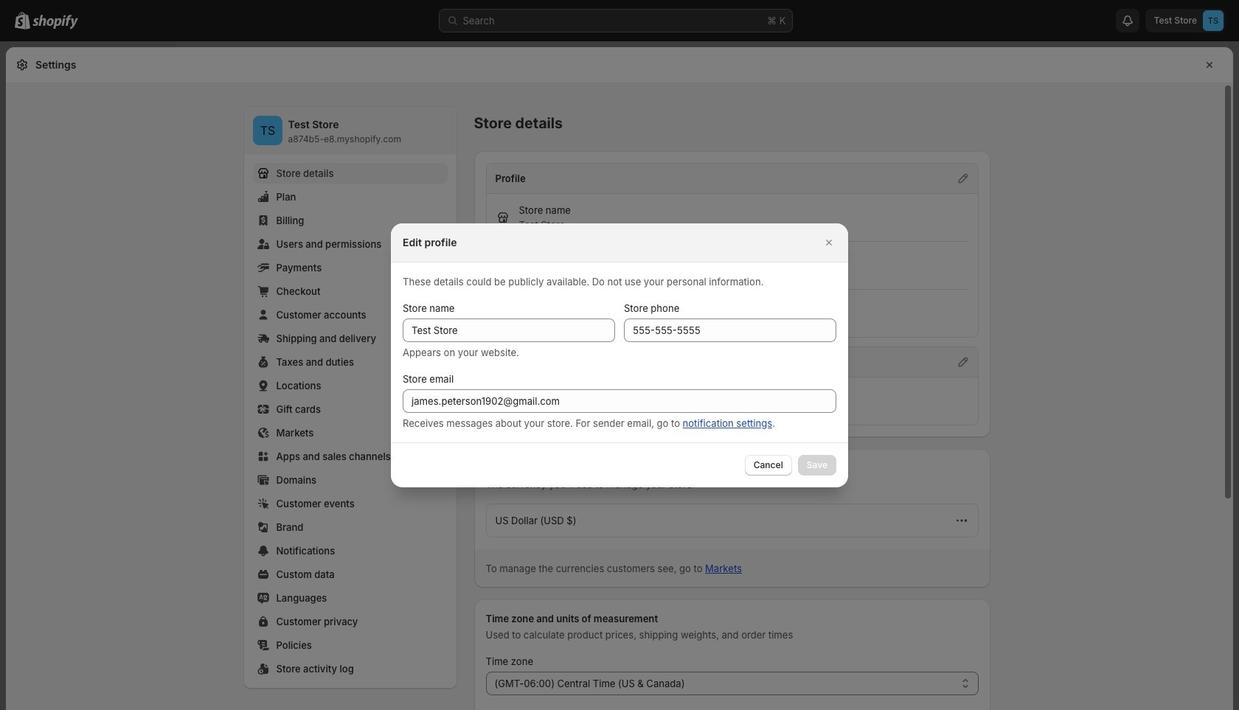 Task type: vqa. For each thing, say whether or not it's contained in the screenshot.
Learn More About Purchase Orders
no



Task type: describe. For each thing, give the bounding box(es) containing it.
shopify image
[[32, 15, 78, 30]]



Task type: locate. For each thing, give the bounding box(es) containing it.
test store image
[[253, 116, 282, 145]]

shop settings menu element
[[244, 107, 456, 688]]

None text field
[[403, 318, 615, 342], [403, 389, 836, 413], [403, 318, 615, 342], [403, 389, 836, 413]]

dialog
[[0, 223, 1239, 487]]

None text field
[[624, 318, 836, 342]]

settings dialog
[[6, 47, 1233, 710]]



